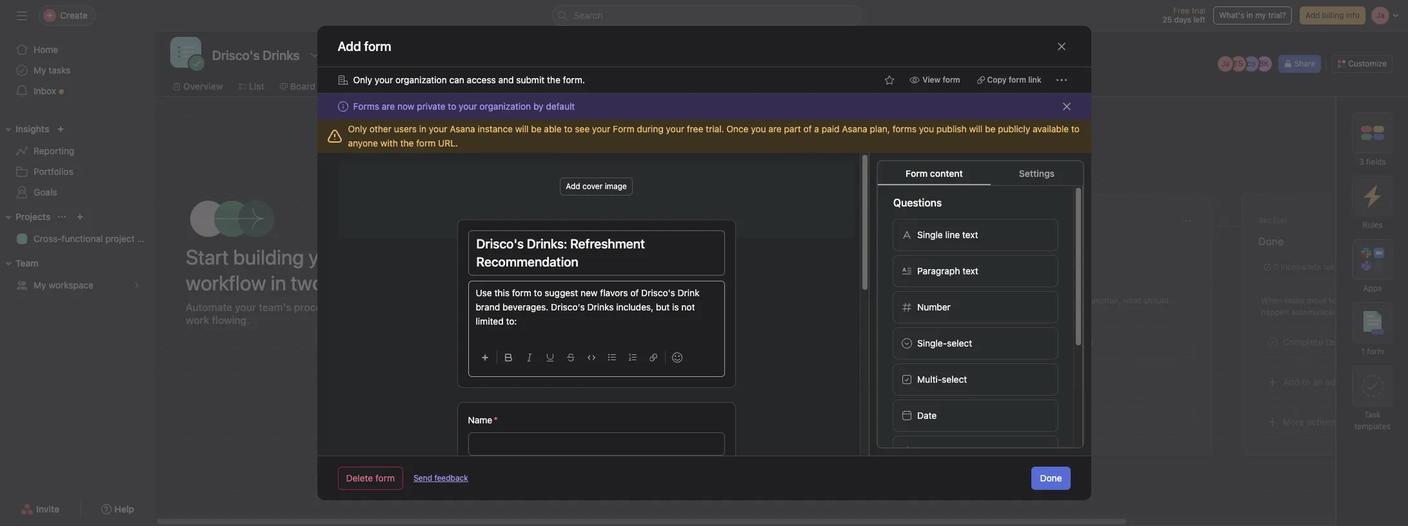 Task type: vqa. For each thing, say whether or not it's contained in the screenshot.
the Check security please! dialog
no



Task type: locate. For each thing, give the bounding box(es) containing it.
are inside only other users in your asana instance will be able to see your form during your free trial.  once you are part of a paid asana plan, forms you publish will be publicly available to anyone with the form url.
[[769, 123, 782, 134]]

form up questions
[[906, 168, 928, 179]]

form left during
[[613, 123, 635, 134]]

section for to do
[[733, 215, 761, 225]]

section up "0" on the right of the page
[[1259, 215, 1288, 225]]

select
[[947, 338, 972, 349], [942, 374, 967, 385]]

done inside add form dialog
[[1041, 472, 1063, 483]]

1 move from the left
[[781, 295, 801, 305]]

1 vertical spatial a
[[1039, 376, 1044, 387]]

3 move from the left
[[1307, 295, 1327, 305]]

forms drisco's drinks: refreshment recommendation
[[469, 306, 614, 355]]

add for add collaborators
[[1020, 336, 1037, 347]]

add left an
[[1284, 376, 1300, 387]]

forms are now private to your organization by default
[[353, 101, 575, 112]]

your left team's
[[235, 301, 256, 313]]

0 horizontal spatial should
[[881, 295, 906, 305]]

in inside only other users in your asana instance will be able to see your form during your free trial.  once you are part of a paid asana plan, forms you publish will be publicly available to anyone with the form url.
[[419, 123, 427, 134]]

timeline
[[341, 81, 378, 92]]

to inside use this form to suggest new flavors of drisco's drink brand beverages. drisco's drinks includes, but is not limited to:
[[534, 287, 542, 298]]

1 vertical spatial select
[[942, 374, 967, 385]]

3 what from the left
[[1387, 295, 1405, 305]]

0 vertical spatial text
[[963, 229, 978, 240]]

0 horizontal spatial incomplete
[[1017, 262, 1058, 271]]

0 horizontal spatial are
[[382, 101, 395, 112]]

are right how
[[513, 213, 531, 228]]

close image
[[1062, 101, 1072, 112]]

2 horizontal spatial when
[[1262, 295, 1283, 305]]

1 my from the top
[[34, 65, 46, 76]]

0 vertical spatial a
[[815, 123, 820, 134]]

2 horizontal spatial what
[[1387, 295, 1405, 305]]

1 vertical spatial forms
[[469, 306, 493, 315]]

home
[[34, 44, 58, 55]]

2 when from the left
[[998, 295, 1020, 305]]

timeline link
[[331, 79, 378, 94]]

section, down to do button
[[829, 295, 858, 305]]

1 horizontal spatial will
[[970, 123, 983, 134]]

drisco's up but
[[641, 287, 675, 298]]

will right publish
[[970, 123, 983, 134]]

free trial 25 days left
[[1163, 6, 1206, 25]]

0 horizontal spatial the
[[401, 137, 414, 148]]

are left now
[[382, 101, 395, 112]]

1 vertical spatial project
[[1369, 376, 1399, 387]]

add billing info
[[1306, 10, 1361, 20]]

in right users
[[419, 123, 427, 134]]

Form Name text field
[[468, 230, 725, 276]]

to do button
[[733, 229, 933, 253]]

your down add form at the top left of page
[[375, 74, 393, 85]]

multi-select
[[917, 374, 967, 385]]

section, for to do
[[829, 295, 858, 305]]

search button
[[552, 5, 862, 26]]

happen right not
[[735, 307, 763, 317]]

to inside button
[[1303, 376, 1311, 387]]

inbox
[[34, 85, 56, 96]]

1 horizontal spatial asana
[[842, 123, 868, 134]]

0 vertical spatial and
[[499, 74, 514, 85]]

drisco's
[[641, 287, 675, 298], [551, 301, 585, 312], [493, 329, 527, 340]]

asana up url.
[[450, 123, 475, 134]]

invite button
[[12, 498, 68, 521]]

0 horizontal spatial project
[[105, 233, 135, 244]]

your down workflow link
[[459, 101, 477, 112]]

days
[[1175, 15, 1192, 25]]

to right added
[[643, 213, 655, 228]]

the inside only other users in your asana instance will be able to see your form during your free trial.  once you are part of a paid asana plan, forms you publish will be publicly available to anyone with the form url.
[[401, 137, 414, 148]]

cross-functional project plan link
[[8, 228, 155, 249]]

delete form button
[[338, 467, 403, 490]]

publish
[[937, 123, 967, 134]]

portfolios
[[34, 166, 73, 177]]

insights
[[15, 123, 49, 134]]

1 vertical spatial done
[[1041, 472, 1063, 483]]

add left the collaborators in the bottom right of the page
[[1020, 336, 1037, 347]]

0 vertical spatial of
[[804, 123, 812, 134]]

reporting
[[34, 145, 74, 156]]

hide sidebar image
[[17, 10, 27, 21]]

this inside when tasks move to this section, what s
[[1339, 295, 1353, 305]]

1 for 1 incomplete task
[[1011, 262, 1015, 271]]

my workspace
[[34, 279, 94, 290]]

copy
[[988, 75, 1007, 85]]

share button
[[1279, 55, 1322, 73]]

other
[[370, 123, 392, 134]]

in inside start building your workflow in two minutes automate your team's process and keep work flowing.
[[271, 270, 286, 295]]

asana right the 'paid' at the right of the page
[[842, 123, 868, 134]]

1 horizontal spatial a
[[1039, 376, 1044, 387]]

0 horizontal spatial 1
[[1011, 262, 1015, 271]]

publicly
[[999, 123, 1031, 134]]

1 vertical spatial of
[[630, 287, 639, 298]]

1 horizontal spatial in
[[419, 123, 427, 134]]

project down 1 form
[[1369, 376, 1399, 387]]

forms
[[893, 123, 917, 134]]

instance
[[478, 123, 513, 134]]

section for done
[[1259, 215, 1288, 225]]

when down "0" on the right of the page
[[1262, 295, 1283, 305]]

1 horizontal spatial should
[[1144, 295, 1169, 305]]

section, inside when tasks move to this section, what s
[[1355, 295, 1385, 305]]

global element
[[0, 32, 155, 109]]

0 horizontal spatial happen
[[735, 307, 763, 317]]

0 vertical spatial drisco's
[[641, 287, 675, 298]]

to inside when tasks move to this section, what s
[[1330, 295, 1337, 305]]

calendar link
[[393, 79, 442, 94]]

0 vertical spatial task
[[1060, 262, 1075, 271]]

0 horizontal spatial you
[[751, 123, 766, 134]]

2 vertical spatial drisco's
[[493, 329, 527, 340]]

italics image
[[525, 354, 533, 361]]

0 horizontal spatial forms
[[353, 101, 380, 112]]

task inside button
[[1326, 336, 1344, 347]]

billing
[[1323, 10, 1345, 20]]

0 vertical spatial done
[[1259, 235, 1284, 247]]

to down 0 incomplete tasks
[[1330, 295, 1337, 305]]

what inside when tasks move to this section, what s
[[1387, 295, 1405, 305]]

once
[[727, 123, 749, 134]]

workflow
[[468, 81, 508, 92]]

name
[[468, 414, 492, 425]]

form up beverages.
[[512, 287, 531, 298]]

forms down timeline
[[353, 101, 380, 112]]

section, up add collaborators button
[[1092, 295, 1122, 305]]

more actions image
[[1057, 75, 1067, 85]]

2 vertical spatial in
[[271, 270, 286, 295]]

2 will from the left
[[970, 123, 983, 134]]

settings
[[1020, 168, 1055, 179]]

0 horizontal spatial move
[[781, 295, 801, 305]]

drisco's down the to:
[[493, 329, 527, 340]]

happen up add collaborators
[[998, 307, 1026, 317]]

text
[[963, 229, 978, 240], [963, 265, 979, 276]]

being
[[568, 213, 601, 228]]

toolbar inside add form dialog
[[476, 343, 717, 372]]

and inside start building your workflow in two minutes automate your team's process and keep work flowing.
[[335, 301, 353, 313]]

bulleted list image
[[608, 354, 616, 361]]

organization up "instance" at left top
[[480, 101, 531, 112]]

numbered list image
[[629, 354, 636, 361]]

start building your workflow in two minutes automate your team's process and keep work flowing.
[[186, 244, 399, 326]]

and left the keep
[[335, 301, 353, 313]]

form up add to an additional project
[[1368, 347, 1385, 356]]

manually
[[496, 268, 533, 279]]

select up multi-select
[[947, 338, 972, 349]]

add left "cover"
[[566, 181, 580, 191]]

done for top done button
[[1259, 235, 1284, 247]]

can
[[450, 74, 465, 85]]

0 horizontal spatial and
[[335, 301, 353, 313]]

my tasks link
[[8, 60, 147, 81]]

tasks down 1 incomplete task
[[1022, 295, 1042, 305]]

projects
[[15, 211, 51, 222]]

1 vertical spatial drisco's
[[551, 301, 585, 312]]

beverages.
[[502, 301, 548, 312]]

to down "close" icon
[[1072, 123, 1080, 134]]

section
[[733, 215, 761, 225], [996, 215, 1024, 225], [1259, 215, 1288, 225]]

0 horizontal spatial drisco's
[[493, 329, 527, 340]]

0 horizontal spatial when
[[735, 295, 757, 305]]

templates
[[1355, 421, 1392, 431]]

0 horizontal spatial section,
[[829, 295, 858, 305]]

forms up 'limited'
[[469, 306, 493, 315]]

1 vertical spatial and
[[335, 301, 353, 313]]

1 what from the left
[[861, 295, 879, 305]]

a left the 'paid' at the right of the page
[[815, 123, 820, 134]]

are for how are tasks being added to this project?
[[513, 213, 531, 228]]

line
[[946, 229, 960, 240]]

to left see
[[564, 123, 573, 134]]

building
[[233, 244, 304, 269]]

0 vertical spatial organization
[[396, 74, 447, 85]]

form left link
[[1009, 75, 1027, 85]]

1 horizontal spatial what
[[1124, 295, 1142, 305]]

team
[[15, 258, 38, 268]]

what's
[[1220, 10, 1245, 20]]

1 horizontal spatial happen
[[998, 307, 1026, 317]]

only inside only other users in your asana instance will be able to see your form during your free trial.  once you are part of a paid asana plan, forms you publish will be publicly available to anyone with the form url.
[[348, 123, 367, 134]]

emoji image
[[672, 352, 682, 363]]

1 horizontal spatial section,
[[1092, 295, 1122, 305]]

1 incomplete from the left
[[1017, 262, 1058, 271]]

of up includes,
[[630, 287, 639, 298]]

section down settings
[[996, 215, 1024, 225]]

your right see
[[592, 123, 611, 134]]

1 be from the left
[[531, 123, 542, 134]]

3 section, from the left
[[1355, 295, 1385, 305]]

1 horizontal spatial of
[[804, 123, 812, 134]]

0 vertical spatial forms
[[353, 101, 380, 112]]

forms inside add form dialog
[[353, 101, 380, 112]]

my inside global element
[[34, 65, 46, 76]]

tasks down home
[[49, 65, 71, 76]]

1 horizontal spatial 1
[[1362, 347, 1366, 356]]

done
[[1259, 235, 1284, 247], [1041, 472, 1063, 483]]

fields
[[1367, 157, 1387, 167]]

and left the submit
[[499, 74, 514, 85]]

to
[[733, 235, 744, 247]]

1 horizontal spatial task
[[1326, 336, 1344, 347]]

image
[[605, 181, 627, 191]]

0 vertical spatial in
[[1247, 10, 1254, 20]]

0 vertical spatial 1
[[1011, 262, 1015, 271]]

section, for done
[[1355, 295, 1385, 305]]

the down users
[[401, 137, 414, 148]]

0 vertical spatial done button
[[1259, 229, 1409, 253]]

3 when from the left
[[1262, 295, 1283, 305]]

1 vertical spatial done button
[[1032, 467, 1071, 490]]

add left the billing at the right
[[1306, 10, 1321, 20]]

1 horizontal spatial automatically?
[[1028, 307, 1083, 317]]

2 horizontal spatial section
[[1259, 215, 1288, 225]]

1 horizontal spatial you
[[920, 123, 935, 134]]

done button
[[1259, 229, 1409, 253], [1032, 467, 1071, 490]]

add to an additional project
[[1284, 376, 1399, 387]]

tasks up this project?
[[534, 213, 565, 228]]

1 section, from the left
[[829, 295, 858, 305]]

paid
[[822, 123, 840, 134]]

add
[[1306, 10, 1321, 20], [566, 181, 580, 191], [1020, 336, 1037, 347], [1020, 376, 1037, 387], [1284, 376, 1300, 387]]

only
[[353, 74, 372, 85], [348, 123, 367, 134]]

files
[[690, 81, 710, 92]]

project inside cross-functional project plan link
[[105, 233, 135, 244]]

0 horizontal spatial automatically?
[[765, 307, 819, 317]]

link image
[[649, 354, 657, 361]]

move inside when tasks move to this section, what s
[[1307, 295, 1327, 305]]

a inside button
[[1039, 376, 1044, 387]]

will right "instance" at left top
[[516, 123, 529, 134]]

bold image
[[505, 354, 512, 361]]

1 horizontal spatial done
[[1259, 235, 1284, 247]]

to left an
[[1303, 376, 1311, 387]]

drisco's down suggest
[[551, 301, 585, 312]]

1 horizontal spatial the
[[547, 74, 561, 85]]

form for view form
[[943, 75, 961, 85]]

toolbar
[[476, 343, 717, 372]]

1 section from the left
[[733, 215, 761, 225]]

2 vertical spatial are
[[513, 213, 531, 228]]

and
[[499, 74, 514, 85], [335, 301, 353, 313]]

be left "able"
[[531, 123, 542, 134]]

0 horizontal spatial form
[[613, 123, 635, 134]]

organization up the private
[[396, 74, 447, 85]]

1 horizontal spatial organization
[[480, 101, 531, 112]]

automatically?
[[765, 307, 819, 317], [1028, 307, 1083, 317]]

this up the complete task button
[[1339, 295, 1353, 305]]

0 horizontal spatial task
[[1060, 262, 1075, 271]]

move for to do
[[781, 295, 801, 305]]

happen
[[735, 307, 763, 317], [998, 307, 1026, 317]]

add a comment button
[[996, 366, 1196, 398]]

1 horizontal spatial done button
[[1259, 229, 1409, 253]]

forms for forms are now private to your organization by default
[[353, 101, 380, 112]]

1 horizontal spatial section
[[996, 215, 1024, 225]]

0 vertical spatial my
[[34, 65, 46, 76]]

forms
[[353, 101, 380, 112], [469, 306, 493, 315]]

you right once
[[751, 123, 766, 134]]

2 horizontal spatial section,
[[1355, 295, 1385, 305]]

of inside use this form to suggest new flavors of drisco's drink brand beverages. drisco's drinks includes, but is not limited to:
[[630, 287, 639, 298]]

delete
[[346, 472, 373, 483]]

1 vertical spatial 1
[[1362, 347, 1366, 356]]

2 incomplete from the left
[[1282, 262, 1322, 271]]

select down single-select
[[942, 374, 967, 385]]

add to starred image
[[885, 75, 895, 85]]

form inside "button"
[[943, 75, 961, 85]]

co
[[1247, 59, 1256, 68]]

forms inside forms drisco's drinks: refreshment recommendation
[[469, 306, 493, 315]]

1 horizontal spatial and
[[499, 74, 514, 85]]

section up to do
[[733, 215, 761, 225]]

when for to do
[[735, 295, 757, 305]]

to up beverages.
[[534, 287, 542, 298]]

my down team
[[34, 279, 46, 290]]

an
[[1314, 376, 1324, 387]]

only up anyone at the top left of page
[[348, 123, 367, 134]]

1 you from the left
[[751, 123, 766, 134]]

1 vertical spatial in
[[419, 123, 427, 134]]

form right delete on the left bottom
[[376, 472, 395, 483]]

1 vertical spatial text
[[963, 265, 979, 276]]

underline image
[[546, 354, 554, 361]]

0 horizontal spatial done
[[1041, 472, 1063, 483]]

you right "forms"
[[920, 123, 935, 134]]

0 vertical spatial project
[[105, 233, 135, 244]]

my inside teams element
[[34, 279, 46, 290]]

forms for forms drisco's drinks: refreshment recommendation
[[469, 306, 493, 315]]

2 my from the top
[[34, 279, 46, 290]]

form right the view
[[943, 75, 961, 85]]

form
[[943, 75, 961, 85], [1009, 75, 1027, 85], [416, 137, 436, 148], [512, 287, 531, 298], [1368, 347, 1385, 356], [376, 472, 395, 483]]

when for done
[[1262, 295, 1283, 305]]

1 vertical spatial are
[[769, 123, 782, 134]]

my up inbox
[[34, 65, 46, 76]]

0 horizontal spatial when tasks move to this section, what should happen automatically?
[[735, 295, 906, 317]]

insert an object image
[[481, 354, 489, 361]]

2 be from the left
[[986, 123, 996, 134]]

0 horizontal spatial will
[[516, 123, 529, 134]]

section, down the apps at bottom right
[[1355, 295, 1385, 305]]

1 horizontal spatial be
[[986, 123, 996, 134]]

questions
[[894, 197, 942, 208]]

project left plan
[[105, 233, 135, 244]]

incomplete for 1
[[1017, 262, 1058, 271]]

what's in my trial? button
[[1214, 6, 1293, 25]]

select for multi-
[[942, 374, 967, 385]]

2 happen from the left
[[998, 307, 1026, 317]]

2 asana from the left
[[842, 123, 868, 134]]

cross-functional project plan
[[34, 233, 155, 244]]

2 horizontal spatial in
[[1247, 10, 1254, 20]]

the left form. on the left top
[[547, 74, 561, 85]]

tasks
[[49, 65, 71, 76], [534, 213, 565, 228], [1324, 262, 1344, 271], [759, 295, 779, 305], [1022, 295, 1042, 305], [1285, 295, 1305, 305]]

*
[[494, 414, 498, 425]]

a left comment
[[1039, 376, 1044, 387]]

this right use
[[494, 287, 510, 298]]

1 horizontal spatial forms
[[469, 306, 493, 315]]

are inside the how are tasks being added to this project?
[[513, 213, 531, 228]]

send feedback link
[[414, 472, 468, 484]]

move
[[781, 295, 801, 305], [1044, 295, 1064, 305], [1307, 295, 1327, 305]]

when right drink in the bottom of the page
[[735, 295, 757, 305]]

0 horizontal spatial a
[[815, 123, 820, 134]]

1 vertical spatial task
[[1326, 336, 1344, 347]]

be left the publicly at the top of page
[[986, 123, 996, 134]]

0 horizontal spatial asana
[[450, 123, 475, 134]]

0 vertical spatial the
[[547, 74, 561, 85]]

you
[[751, 123, 766, 134], [920, 123, 935, 134]]

1 horizontal spatial when
[[998, 295, 1020, 305]]

add inside 'button'
[[566, 181, 580, 191]]

tasks down 0 incomplete tasks
[[1285, 295, 1305, 305]]

when inside when tasks move to this section, what s
[[1262, 295, 1283, 305]]

form left url.
[[416, 137, 436, 148]]

insights button
[[0, 121, 49, 137]]

when down 1 incomplete task
[[998, 295, 1020, 305]]

to down to do button
[[803, 295, 810, 305]]

tasks down do
[[759, 295, 779, 305]]

0 vertical spatial select
[[947, 338, 972, 349]]

in up team's
[[271, 270, 286, 295]]

1 vertical spatial the
[[401, 137, 414, 148]]

are left part
[[769, 123, 782, 134]]

1 when from the left
[[735, 295, 757, 305]]

but
[[656, 301, 670, 312]]

1 horizontal spatial project
[[1369, 376, 1399, 387]]

will
[[516, 123, 529, 134], [970, 123, 983, 134]]

form inside only other users in your asana instance will be able to see your form during your free trial.  once you are part of a paid asana plan, forms you publish will be publicly available to anyone with the form url.
[[416, 137, 436, 148]]

add form
[[338, 38, 392, 53]]

done for the leftmost done button
[[1041, 472, 1063, 483]]

your up url.
[[429, 123, 448, 134]]

a inside only other users in your asana instance will be able to see your form during your free trial.  once you are part of a paid asana plan, forms you publish will be publicly available to anyone with the form url.
[[815, 123, 820, 134]]

1 horizontal spatial move
[[1044, 295, 1064, 305]]

1 horizontal spatial are
[[513, 213, 531, 228]]

2 horizontal spatial are
[[769, 123, 782, 134]]

0 vertical spatial only
[[353, 74, 372, 85]]

text right the paragraph
[[963, 265, 979, 276]]

1 horizontal spatial drisco's
[[551, 301, 585, 312]]

0 vertical spatial are
[[382, 101, 395, 112]]

0 horizontal spatial in
[[271, 270, 286, 295]]

add left comment
[[1020, 376, 1037, 387]]

0 horizontal spatial what
[[861, 295, 879, 305]]

in left "my"
[[1247, 10, 1254, 20]]

only down add form at the top left of page
[[353, 74, 372, 85]]

of right part
[[804, 123, 812, 134]]

available
[[1033, 123, 1069, 134]]

text right 'line' in the right of the page
[[963, 229, 978, 240]]

search
[[574, 10, 603, 21]]

select for single-
[[947, 338, 972, 349]]

of inside only other users in your asana instance will be able to see your form during your free trial.  once you are part of a paid asana plan, forms you publish will be publicly available to anyone with the form url.
[[804, 123, 812, 134]]

my for my workspace
[[34, 279, 46, 290]]

2 section from the left
[[996, 215, 1024, 225]]

dashboard
[[549, 81, 596, 92]]

list
[[249, 81, 265, 92]]

functional
[[62, 233, 103, 244]]

0 horizontal spatial section
[[733, 215, 761, 225]]

form for copy form link
[[1009, 75, 1027, 85]]

close this dialog image
[[1057, 41, 1067, 51]]

left
[[1194, 15, 1206, 25]]

organization
[[396, 74, 447, 85], [480, 101, 531, 112]]

1 vertical spatial my
[[34, 279, 46, 290]]

2 horizontal spatial drisco's
[[641, 287, 675, 298]]

0 horizontal spatial of
[[630, 287, 639, 298]]

3 section from the left
[[1259, 215, 1288, 225]]

paragraph text
[[917, 265, 979, 276]]

view form button
[[904, 71, 967, 89]]

None text field
[[209, 43, 303, 66]]

1 vertical spatial form
[[906, 168, 928, 179]]



Task type: describe. For each thing, give the bounding box(es) containing it.
suggest
[[545, 287, 578, 298]]

tasks inside global element
[[49, 65, 71, 76]]

single-select
[[917, 338, 972, 349]]

add billing info button
[[1301, 6, 1366, 25]]

add for add to an additional project
[[1284, 376, 1300, 387]]

to up the collaborators in the bottom right of the page
[[1066, 295, 1074, 305]]

added
[[604, 213, 640, 228]]

default
[[546, 101, 575, 112]]

0 horizontal spatial organization
[[396, 74, 447, 85]]

strikethrough image
[[567, 354, 574, 361]]

search list box
[[552, 5, 862, 26]]

1 should from the left
[[881, 295, 906, 305]]

add collaborators button
[[996, 326, 1196, 358]]

1 asana from the left
[[450, 123, 475, 134]]

2 should from the left
[[1144, 295, 1169, 305]]

content
[[931, 168, 963, 179]]

tasks up when tasks move to this section, what s
[[1324, 262, 1344, 271]]

submit
[[517, 74, 545, 85]]

includes,
[[616, 301, 654, 312]]

number
[[917, 301, 951, 312]]

work flowing.
[[186, 314, 250, 326]]

my for my tasks
[[34, 65, 46, 76]]

users
[[394, 123, 417, 134]]

1 vertical spatial organization
[[480, 101, 531, 112]]

drinks:
[[530, 329, 559, 340]]

1 will from the left
[[516, 123, 529, 134]]

form inside only other users in your asana instance will be able to see your form during your free trial.  once you are part of a paid asana plan, forms you publish will be publicly available to anyone with the form url.
[[613, 123, 635, 134]]

teams element
[[0, 252, 155, 298]]

2 text from the top
[[963, 265, 979, 276]]

my tasks
[[34, 65, 71, 76]]

overview
[[183, 81, 223, 92]]

are for forms are now private to your organization by default
[[382, 101, 395, 112]]

and inside add form dialog
[[499, 74, 514, 85]]

to right the private
[[448, 101, 457, 112]]

drink
[[678, 287, 700, 298]]

what's in my trial?
[[1220, 10, 1287, 20]]

team's
[[259, 301, 292, 313]]

form for 1 form
[[1368, 347, 1385, 356]]

home link
[[8, 39, 147, 60]]

code image
[[587, 354, 595, 361]]

to:
[[506, 316, 517, 327]]

2 when tasks move to this section, what should happen automatically? from the left
[[998, 295, 1169, 317]]

what for to do
[[861, 295, 879, 305]]

ts
[[1234, 59, 1244, 68]]

your up two minutes
[[309, 244, 348, 269]]

messages link
[[611, 79, 664, 94]]

how are tasks being added to this project?
[[483, 213, 655, 246]]

invite
[[36, 503, 59, 514]]

what for done
[[1387, 295, 1405, 305]]

move for done
[[1307, 295, 1327, 305]]

comment
[[1047, 376, 1086, 387]]

brand
[[476, 301, 500, 312]]

single
[[917, 229, 943, 240]]

flavors
[[600, 287, 628, 298]]

task
[[1365, 410, 1382, 420]]

bk
[[1260, 59, 1270, 68]]

url.
[[438, 137, 458, 148]]

is
[[672, 301, 679, 312]]

board link
[[280, 79, 316, 94]]

tasks inside the how are tasks being added to this project?
[[534, 213, 565, 228]]

reporting link
[[8, 141, 147, 161]]

add for add a comment
[[1020, 376, 1037, 387]]

with
[[381, 137, 398, 148]]

link
[[1029, 75, 1042, 85]]

apps
[[1364, 283, 1383, 293]]

process
[[294, 301, 332, 313]]

1 for 1 form
[[1362, 347, 1366, 356]]

view form
[[923, 75, 961, 85]]

plan,
[[870, 123, 891, 134]]

share
[[1295, 59, 1316, 68]]

anyone
[[348, 137, 378, 148]]

this inside use this form to suggest new flavors of drisco's drink brand beverages. drisco's drinks includes, but is not limited to:
[[494, 287, 510, 298]]

workspace
[[49, 279, 94, 290]]

only for only your organization can access and submit the form.
[[353, 74, 372, 85]]

single-
[[917, 338, 947, 349]]

additional
[[1326, 376, 1367, 387]]

2 move from the left
[[1044, 295, 1064, 305]]

form inside use this form to suggest new flavors of drisco's drink brand beverages. drisco's drinks includes, but is not limited to:
[[512, 287, 531, 298]]

2 section, from the left
[[1092, 295, 1122, 305]]

form for delete form
[[376, 472, 395, 483]]

add collaborators
[[1020, 336, 1094, 347]]

0 horizontal spatial done button
[[1032, 467, 1071, 490]]

list link
[[239, 79, 265, 94]]

2 automatically? from the left
[[1028, 307, 1083, 317]]

only for only other users in your asana instance will be able to see your form during your free trial.  once you are part of a paid asana plan, forms you publish will be publicly available to anyone with the form url.
[[348, 123, 367, 134]]

1 when tasks move to this section, what should happen automatically? from the left
[[735, 295, 906, 317]]

trial?
[[1269, 10, 1287, 20]]

1 happen from the left
[[735, 307, 763, 317]]

multi-
[[917, 374, 942, 385]]

2 what from the left
[[1124, 295, 1142, 305]]

1 horizontal spatial form
[[906, 168, 928, 179]]

list image
[[178, 45, 194, 60]]

this up add collaborators button
[[1076, 295, 1090, 305]]

access
[[467, 74, 496, 85]]

overview link
[[173, 79, 223, 94]]

add form dialog
[[317, 26, 1092, 526]]

delete form
[[346, 472, 395, 483]]

keep
[[355, 301, 379, 313]]

project inside add to an additional project button
[[1369, 376, 1399, 387]]

my workspace link
[[8, 275, 147, 296]]

send feedback
[[414, 473, 468, 483]]

your left free
[[666, 123, 685, 134]]

portfolios link
[[8, 161, 147, 182]]

not
[[681, 301, 695, 312]]

this down to do button
[[813, 295, 826, 305]]

incomplete for 0
[[1282, 262, 1322, 271]]

3
[[1360, 157, 1365, 167]]

recommendation
[[493, 344, 566, 355]]

complete task button
[[1259, 326, 1409, 358]]

messages
[[621, 81, 664, 92]]

1 automatically? from the left
[[765, 307, 819, 317]]

25
[[1163, 15, 1173, 25]]

add for add billing info
[[1306, 10, 1321, 20]]

name *
[[468, 414, 498, 425]]

in inside button
[[1247, 10, 1254, 20]]

tasks inside when tasks move to this section, what s
[[1285, 295, 1305, 305]]

free
[[687, 123, 704, 134]]

info
[[1347, 10, 1361, 20]]

insights element
[[0, 117, 155, 205]]

drisco's inside forms drisco's drinks: refreshment recommendation
[[493, 329, 527, 340]]

feedback
[[435, 473, 468, 483]]

projects button
[[0, 209, 51, 225]]

complete task
[[1284, 336, 1344, 347]]

board
[[290, 81, 316, 92]]

single line text
[[917, 229, 978, 240]]

attachment
[[917, 446, 966, 457]]

plan
[[137, 233, 155, 244]]

to inside the how are tasks being added to this project?
[[643, 213, 655, 228]]

projects element
[[0, 205, 155, 252]]

drisco's drinks: refreshment recommendation button
[[469, 322, 669, 362]]

add for add cover image
[[566, 181, 580, 191]]

automate
[[186, 301, 232, 313]]

copy form link button
[[972, 71, 1048, 89]]

add cover image button
[[560, 177, 633, 196]]

send
[[414, 473, 432, 483]]

2 you from the left
[[920, 123, 935, 134]]

1 text from the top
[[963, 229, 978, 240]]



